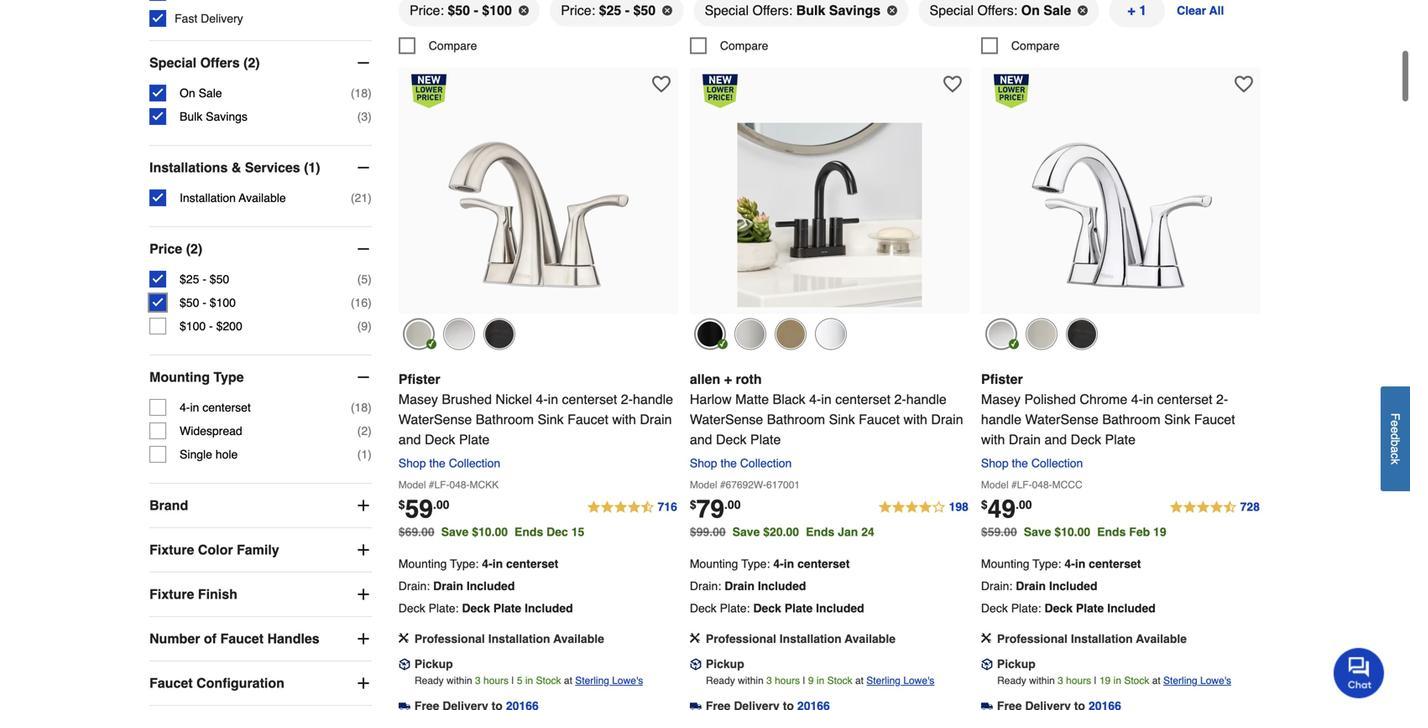 Task type: locate. For each thing, give the bounding box(es) containing it.
plate: down $99.00 save $20.00 at bottom
[[720, 664, 750, 677]]

deck down $20.00
[[753, 664, 781, 677]]

brushed gold image
[[775, 380, 806, 412]]

lf-048-mccc
[[1017, 541, 1082, 553]]

special offers: on sale
[[930, 64, 1071, 79]]

family
[[237, 604, 279, 619]]

0 horizontal spatial price:
[[410, 64, 444, 79]]

lf- up actual price $59.00 element
[[434, 541, 449, 553]]

in inside allen + roth harlow matte black 4-in centerset 2-handle watersense bathroom sink faucet with drain and deck plate
[[821, 453, 832, 469]]

2- for masey polished chrome 4-in centerset 2- handle watersense bathroom sink faucet with drain and deck plate
[[1216, 453, 1228, 469]]

1 horizontal spatial drain: drain included
[[690, 641, 806, 655]]

deck
[[425, 494, 455, 509], [716, 494, 747, 509], [1071, 494, 1101, 509], [398, 664, 425, 677], [462, 664, 490, 677], [690, 664, 717, 677], [753, 664, 781, 677], [981, 664, 1008, 677], [1045, 664, 1073, 677]]

actual price $59.00 element
[[398, 557, 449, 586]]

bathroom inside pfister masey polished chrome 4-in centerset 2- handle watersense bathroom sink faucet with drain and deck plate
[[1102, 473, 1160, 489]]

2 fixture from the top
[[149, 648, 194, 664]]

harlow
[[690, 453, 732, 469]]

1 horizontal spatial the
[[720, 518, 737, 532]]

3 .00 from the left
[[1016, 560, 1032, 573]]

1 horizontal spatial lf-
[[1017, 541, 1032, 553]]

mounting type: down $99.00 save $20.00 at bottom
[[690, 619, 770, 633]]

and down polished
[[1045, 494, 1067, 509]]

)
[[368, 334, 372, 348], [368, 463, 372, 476]]

savings save $10.00 element
[[1024, 587, 1173, 601]]

plate: down $69.00 save $10.00
[[429, 664, 459, 677]]

plate: down $59.00
[[1011, 664, 1041, 677]]

shop the collection link up 67692w-
[[690, 518, 798, 532]]

1 vertical spatial plus image
[[355, 692, 372, 709]]

sale inside list box
[[1044, 64, 1071, 79]]

2 deck plate: deck plate included from the left
[[690, 664, 864, 677]]

1 2- from the left
[[621, 453, 633, 469]]

with
[[612, 473, 636, 489], [904, 473, 927, 489], [981, 494, 1005, 509]]

1 horizontal spatial savings
[[829, 64, 881, 79]]

price: up 1000244317 element in the top of the page
[[410, 64, 444, 79]]

67692w-
[[726, 541, 766, 553]]

0 horizontal spatial lf-
[[434, 541, 449, 553]]

.00 for 79
[[724, 560, 741, 573]]

3 shop the collection from the left
[[981, 518, 1083, 532]]

free for free store pickup today at:
[[175, 7, 199, 20]]

free up sterling
[[175, 7, 199, 20]]

centerset right the black
[[835, 453, 891, 469]]

.00 down 67692w-
[[724, 560, 741, 573]]

2 tuscan bronze image from the left
[[1066, 380, 1098, 412]]

2 professional from the left
[[706, 694, 776, 708]]

3 shop from the left
[[981, 518, 1009, 532]]

shop up '79'
[[690, 518, 717, 532]]

pfister
[[398, 433, 440, 449], [981, 433, 1023, 449]]

1003092544 element
[[690, 99, 768, 116]]

installations
[[149, 221, 228, 237]]

and down "harlow"
[[690, 494, 712, 509]]

all
[[1209, 65, 1224, 79]]

3 the from the left
[[1012, 518, 1028, 532]]

sink inside allen + roth harlow matte black 4-in centerset 2-handle watersense bathroom sink faucet with drain and deck plate
[[829, 473, 855, 489]]

installation inside installation available link
[[180, 253, 236, 266]]

$10.00 left ends on the bottom right of the page
[[1054, 587, 1090, 601]]

type: down "$59.00 save $10.00 ends feb 19"
[[1033, 619, 1061, 633]]

the up lf-048-mccc 'button'
[[1012, 518, 1028, 532]]

&
[[257, 24, 265, 37], [231, 221, 241, 237]]

shop the collection link
[[398, 518, 507, 532], [690, 518, 798, 532], [981, 518, 1090, 532]]

handle inside pfister masey brushed nickel 4-in centerset 2-handle watersense bathroom sink faucet with drain and deck plate
[[633, 453, 673, 469]]

and up lf-048-mckk button
[[398, 494, 421, 509]]

pfister masey brushed nickel 4-in centerset 2-handle watersense bathroom sink faucet with drain and deck plate image
[[446, 184, 631, 369]]

1 $10.00 from the left
[[472, 587, 508, 601]]

0 horizontal spatial deck plate: deck plate included
[[398, 664, 573, 677]]

centerset right nickel
[[562, 453, 617, 469]]

3 and from the left
[[1045, 494, 1067, 509]]

e
[[1389, 421, 1402, 427], [1389, 427, 1402, 434]]

professional
[[414, 694, 485, 708], [706, 694, 776, 708], [997, 694, 1068, 708]]

lf- inside lf-048-mckk button
[[434, 541, 449, 553]]

3 drain: drain included from the left
[[981, 641, 1097, 655]]

lf-
[[434, 541, 449, 553], [1017, 541, 1032, 553]]

0 horizontal spatial $10.00
[[472, 587, 508, 601]]

faucet
[[567, 473, 608, 489], [859, 473, 900, 489], [1194, 473, 1235, 489], [220, 693, 264, 708]]

+
[[1128, 64, 1135, 79], [724, 433, 732, 449]]

1000244329 element
[[981, 99, 1060, 116]]

1 price: from the left
[[410, 64, 444, 79]]

a
[[1389, 447, 1402, 454]]

2- inside allen + roth harlow matte black 4-in centerset 2-handle watersense bathroom sink faucet with drain and deck plate
[[894, 453, 906, 469]]

0 horizontal spatial compare
[[429, 100, 477, 114]]

2 polished chrome image from the left
[[985, 380, 1017, 412]]

lf- up actual price $49.00 element
[[1017, 541, 1032, 553]]

mounting type: down $59.00
[[981, 619, 1061, 633]]

b
[[1389, 440, 1402, 447]]

2 horizontal spatial special
[[930, 64, 974, 79]]

1 compare from the left
[[429, 100, 477, 114]]

048- inside 'button'
[[1032, 541, 1052, 553]]

0 horizontal spatial save
[[441, 587, 469, 601]]

.00 for 49
[[1016, 560, 1032, 573]]

1 save from the left
[[441, 587, 469, 601]]

1 horizontal spatial .00
[[724, 560, 741, 573]]

3 shop the collection link from the left
[[981, 518, 1090, 532]]

tuscan bronze image up chrome
[[1066, 380, 1098, 412]]

1 horizontal spatial $
[[690, 560, 696, 573]]

plus image for fixture finish
[[355, 648, 372, 665]]

plus image inside number of faucet handles button
[[355, 692, 372, 709]]

0 horizontal spatial sale
[[199, 148, 222, 161]]

drain: down $59.00
[[981, 641, 1012, 655]]

1 $ from the left
[[398, 560, 405, 573]]

+ inside allen + roth harlow matte black 4-in centerset 2-handle watersense bathroom sink faucet with drain and deck plate
[[724, 433, 732, 449]]

2 horizontal spatial $50
[[633, 64, 656, 79]]

watersense inside pfister masey brushed nickel 4-in centerset 2-handle watersense bathroom sink faucet with drain and deck plate
[[398, 473, 472, 489]]

pfister for pfister masey polished chrome 4-in centerset 2- handle watersense bathroom sink faucet with drain and deck plate
[[981, 433, 1023, 449]]

minus image
[[355, 116, 372, 133], [355, 302, 372, 319], [355, 431, 372, 447]]

2 and from the left
[[690, 494, 712, 509]]

1 horizontal spatial handle
[[906, 453, 947, 469]]

sale up price: $50 - $100
[[432, 8, 474, 31]]

special offers: bulk savings
[[705, 64, 881, 79]]

.00 inside $ 79 .00
[[724, 560, 741, 573]]

centerset right chrome
[[1157, 453, 1212, 469]]

3 plate: from the left
[[1011, 664, 1041, 677]]

3 compare from the left
[[1011, 100, 1060, 114]]

2 horizontal spatial shop
[[981, 518, 1009, 532]]

roth
[[736, 433, 762, 449]]

plus image
[[355, 559, 372, 576], [355, 604, 372, 620]]

mounting type:
[[398, 619, 479, 633], [690, 619, 770, 633], [981, 619, 1061, 633]]

1 vertical spatial savings
[[206, 171, 248, 185]]

1 the from the left
[[429, 518, 446, 532]]

4- right chrome
[[1131, 453, 1143, 469]]

2 horizontal spatial compare
[[1011, 100, 1060, 114]]

+ left clear at the right top of the page
[[1128, 64, 1135, 79]]

installation available
[[180, 253, 286, 266]]

(2) right price
[[186, 303, 202, 318]]

1 horizontal spatial offers:
[[977, 64, 1017, 79]]

2 horizontal spatial handle
[[981, 473, 1021, 489]]

2 $10.00 from the left
[[1054, 587, 1090, 601]]

$10.00
[[472, 587, 508, 601], [1054, 587, 1090, 601]]

$50 - $100
[[180, 358, 236, 371]]

$ inside "$ 59 .00"
[[398, 560, 405, 573]]

tuscan bronze image right polished chrome icon
[[483, 380, 515, 412]]

special for special offers: on sale
[[930, 64, 974, 79]]

shop the collection up lf-048-mckk button
[[398, 518, 500, 532]]

2 mounting type: from the left
[[690, 619, 770, 633]]

compare
[[429, 100, 477, 114], [720, 100, 768, 114], [1011, 100, 1060, 114]]

67692w-617001 button
[[690, 539, 813, 555]]

deck down $69.00
[[398, 664, 425, 677]]

plate
[[459, 494, 490, 509], [750, 494, 781, 509], [1105, 494, 1136, 509], [493, 664, 521, 677], [785, 664, 813, 677], [1076, 664, 1104, 677]]

1 horizontal spatial &
[[257, 24, 265, 37]]

3 minus image from the top
[[355, 431, 372, 447]]

4- right the black
[[809, 453, 821, 469]]

masey left polished
[[981, 453, 1021, 469]]

0 horizontal spatial mounting type:
[[398, 619, 479, 633]]

048- for pfister masey brushed nickel 4-in centerset 2-handle watersense bathroom sink faucet with drain and deck plate
[[449, 541, 470, 553]]

& up installation available
[[231, 221, 241, 237]]

0 horizontal spatial savings
[[206, 171, 248, 185]]

2 lf- from the left
[[1017, 541, 1032, 553]]

1 pfister from the left
[[398, 433, 440, 449]]

$50 left close circle filled image at the left top
[[633, 64, 656, 79]]

& down the pickup
[[257, 24, 265, 37]]

1 horizontal spatial $100
[[210, 358, 236, 371]]

and for masey polished chrome 4-in centerset 2- handle watersense bathroom sink faucet with drain and deck plate
[[1045, 494, 1067, 509]]

plate:
[[429, 664, 459, 677], [720, 664, 750, 677], [1011, 664, 1041, 677]]

1 vertical spatial bulk
[[180, 171, 202, 185]]

$ for 49
[[981, 560, 988, 573]]

2 the from the left
[[720, 518, 737, 532]]

2 horizontal spatial shop the collection
[[981, 518, 1083, 532]]

$10.00 down mckk
[[472, 587, 508, 601]]

0 vertical spatial fixture
[[149, 604, 194, 619]]

1 free from the top
[[175, 7, 199, 20]]

2 horizontal spatial sale
[[1044, 64, 1071, 79]]

1 and from the left
[[398, 494, 421, 509]]

1 type: from the left
[[450, 619, 479, 633]]

allen + roth harlow matte black 4-in centerset 2-handle watersense bathroom sink faucet with drain and deck plate
[[690, 433, 963, 509]]

available
[[591, 8, 678, 31], [239, 253, 286, 266], [553, 694, 604, 708], [845, 694, 896, 708], [1136, 694, 1187, 708]]

2 2- from the left
[[894, 453, 906, 469]]

on down special offers (2) at left top
[[180, 148, 195, 161]]

professional installation available
[[414, 694, 604, 708], [706, 694, 896, 708], [997, 694, 1187, 708]]

type: down $69.00 save $10.00
[[450, 619, 479, 633]]

savings down the faucets
[[829, 64, 881, 79]]

0 horizontal spatial polished chrome image
[[815, 380, 847, 412]]

e up d
[[1389, 421, 1402, 427]]

0 horizontal spatial collection
[[449, 518, 500, 532]]

and inside pfister masey brushed nickel 4-in centerset 2-handle watersense bathroom sink faucet with drain and deck plate
[[398, 494, 421, 509]]

compare inside 1000244317 element
[[429, 100, 477, 114]]

3 save from the left
[[1024, 587, 1051, 601]]

1 polished chrome image from the left
[[815, 380, 847, 412]]

installation available link
[[149, 251, 372, 275]]

1 horizontal spatial deck plate: deck plate included
[[690, 664, 864, 677]]

(1)
[[304, 221, 320, 237]]

0 vertical spatial plus image
[[355, 559, 372, 576]]

1 left clear at the right top of the page
[[1139, 64, 1147, 79]]

tuscan bronze image for pfister masey brushed nickel 4-in centerset 2-handle watersense bathroom sink faucet with drain and deck plate image
[[483, 380, 515, 412]]

drain inside allen + roth harlow matte black 4-in centerset 2-handle watersense bathroom sink faucet with drain and deck plate
[[931, 473, 963, 489]]

2- inside pfister masey brushed nickel 4-in centerset 2-handle watersense bathroom sink faucet with drain and deck plate
[[621, 453, 633, 469]]

price: left $25
[[561, 64, 595, 79]]

sale for on sale installation available bathroom sink faucets
[[432, 8, 474, 31]]

offers
[[200, 116, 240, 132]]

collection up 67692w-617001
[[740, 518, 792, 532]]

deck down $69.00 save $10.00
[[462, 664, 490, 677]]

0 horizontal spatial bulk
[[180, 171, 202, 185]]

1 offers: from the left
[[752, 64, 792, 79]]

$ up was price $69.00 element
[[398, 560, 405, 573]]

in right nickel
[[548, 453, 558, 469]]

plus image inside the fixture color family button
[[355, 604, 372, 620]]

offers: for on
[[977, 64, 1017, 79]]

3 deck plate: deck plate included from the left
[[981, 664, 1156, 677]]

1 horizontal spatial 2-
[[894, 453, 906, 469]]

2-
[[621, 453, 633, 469], [894, 453, 906, 469], [1216, 453, 1228, 469]]

shop the collection
[[398, 518, 500, 532], [690, 518, 792, 532], [981, 518, 1083, 532]]

brushed nickel image up polished
[[1026, 380, 1057, 412]]

2 horizontal spatial professional installation available
[[997, 694, 1187, 708]]

plus image for fixture color family
[[355, 604, 372, 620]]

plus image
[[355, 648, 372, 665], [355, 692, 372, 709]]

0 vertical spatial +
[[1128, 64, 1135, 79]]

2 save from the left
[[732, 587, 760, 601]]

the up 67692w-
[[720, 518, 737, 532]]

minus image
[[355, 221, 372, 238]]

1 vertical spatial free
[[175, 47, 199, 61]]

nickel
[[496, 453, 532, 469]]

savings down on sale
[[206, 171, 248, 185]]

1 horizontal spatial masey
[[981, 453, 1021, 469]]

2 horizontal spatial type:
[[1033, 619, 1061, 633]]

2 price: from the left
[[561, 64, 595, 79]]

2 horizontal spatial watersense
[[1025, 473, 1099, 489]]

bathroom down nickel
[[476, 473, 534, 489]]

tuscan bronze image
[[483, 380, 515, 412], [1066, 380, 1098, 412]]

2 free from the top
[[175, 47, 199, 61]]

handle
[[633, 453, 673, 469], [906, 453, 947, 469], [981, 473, 1021, 489]]

1 horizontal spatial pfister
[[981, 433, 1023, 449]]

faucet inside pfister masey polished chrome 4-in centerset 2- handle watersense bathroom sink faucet with drain and deck plate
[[1194, 473, 1235, 489]]

free down sterling
[[175, 47, 199, 61]]

1 vertical spatial )
[[368, 463, 372, 476]]

$59.00
[[981, 587, 1017, 601]]

0 horizontal spatial drain: drain included
[[398, 641, 515, 655]]

on for on sale
[[180, 148, 195, 161]]

1 watersense from the left
[[398, 473, 472, 489]]

masey
[[398, 453, 438, 469], [981, 453, 1021, 469]]

faucet inside pfister masey brushed nickel 4-in centerset 2-handle watersense bathroom sink faucet with drain and deck plate
[[567, 473, 608, 489]]

0 horizontal spatial $100
[[180, 381, 206, 395]]

0 horizontal spatial watersense
[[398, 473, 472, 489]]

sale up 'bulk savings'
[[199, 148, 222, 161]]

2 minus image from the top
[[355, 302, 372, 319]]

+ left roth
[[724, 433, 732, 449]]

1 vertical spatial fixture
[[149, 648, 194, 664]]

1 horizontal spatial bulk
[[796, 64, 825, 79]]

plus image for number of faucet handles
[[355, 692, 372, 709]]

- right $25
[[625, 64, 630, 79]]

2- inside pfister masey polished chrome 4-in centerset 2- handle watersense bathroom sink faucet with drain and deck plate
[[1216, 453, 1228, 469]]

tuscan bronze image for pfister masey polished chrome 4-in centerset 2-handle watersense bathroom sink faucet with drain and deck plate image
[[1066, 380, 1098, 412]]

allen + roth harlow matte black 4-in centerset 2-handle watersense bathroom sink faucet with drain and deck plate image
[[737, 184, 922, 369]]

deck plate: deck plate included down $20.00
[[690, 664, 864, 677]]

pfister masey polished chrome 4-in centerset 2- handle watersense bathroom sink faucet with drain and deck plate
[[981, 433, 1235, 509]]

deck plate: deck plate included down "$59.00 save $10.00 ends feb 19"
[[981, 664, 1156, 677]]

2 vertical spatial $100
[[180, 381, 206, 395]]

assembly image
[[398, 695, 409, 705], [981, 695, 991, 705]]

fixture for fixture finish
[[149, 648, 194, 664]]

1 horizontal spatial shop
[[690, 518, 717, 532]]

drain: up assembly image
[[690, 641, 721, 655]]

on for on sale installation available bathroom sink faucets
[[398, 8, 426, 31]]

compare down price: $50 - $100
[[429, 100, 477, 114]]

pfister for pfister masey brushed nickel 4-in centerset 2-handle watersense bathroom sink faucet with drain and deck plate
[[398, 433, 440, 449]]

1 tuscan bronze image from the left
[[483, 380, 515, 412]]

1 horizontal spatial collection
[[740, 518, 792, 532]]

deck inside pfister masey polished chrome 4-in centerset 2- handle watersense bathroom sink faucet with drain and deck plate
[[1071, 494, 1101, 509]]

bulk
[[796, 64, 825, 79], [180, 171, 202, 185]]

and inside allen + roth harlow matte black 4-in centerset 2-handle watersense bathroom sink faucet with drain and deck plate
[[690, 494, 712, 509]]

$ inside $ 49 .00
[[981, 560, 988, 573]]

2 horizontal spatial $
[[981, 560, 988, 573]]

mounting up 4-in centerset
[[149, 431, 210, 447]]

sink
[[784, 8, 827, 31], [538, 473, 564, 489], [829, 473, 855, 489], [1164, 473, 1190, 489]]

minus image inside mounting type button
[[355, 431, 372, 447]]

2 horizontal spatial the
[[1012, 518, 1028, 532]]

mounting
[[149, 431, 210, 447], [398, 619, 447, 633], [690, 619, 738, 633], [981, 619, 1029, 633]]

1 drain: from the left
[[398, 641, 430, 655]]

shop the collection link for pfister masey brushed nickel 4-in centerset 2-handle watersense bathroom sink faucet with drain and deck plate
[[398, 518, 507, 532]]

compare for 1003092544 element
[[720, 100, 768, 114]]

fixture for fixture color family
[[149, 604, 194, 619]]

2 ) from the top
[[368, 463, 372, 476]]

drain:
[[398, 641, 430, 655], [690, 641, 721, 655], [981, 641, 1012, 655]]

1 horizontal spatial drain:
[[690, 641, 721, 655]]

handle inside pfister masey polished chrome 4-in centerset 2- handle watersense bathroom sink faucet with drain and deck plate
[[981, 473, 1021, 489]]

compare inside 1000244329 'element'
[[1011, 100, 1060, 114]]

2 horizontal spatial plate:
[[1011, 664, 1041, 677]]

in right the black
[[821, 453, 832, 469]]

0 horizontal spatial drain:
[[398, 641, 430, 655]]

1 ) from the top
[[368, 334, 372, 348]]

sink inside pfister masey brushed nickel 4-in centerset 2-handle watersense bathroom sink faucet with drain and deck plate
[[538, 473, 564, 489]]

lf- for masey brushed nickel 4-in centerset 2-handle watersense bathroom sink faucet with drain and deck plate
[[434, 541, 449, 553]]

fixture left color
[[149, 604, 194, 619]]

included
[[467, 641, 515, 655], [758, 641, 806, 655], [1049, 641, 1097, 655], [525, 664, 573, 677], [816, 664, 864, 677], [1107, 664, 1156, 677]]

2 plus image from the top
[[355, 604, 372, 620]]

0 horizontal spatial the
[[429, 518, 446, 532]]

brand
[[149, 559, 188, 575]]

with inside pfister masey polished chrome 4-in centerset 2- handle watersense bathroom sink faucet with drain and deck plate
[[981, 494, 1005, 509]]

watersense inside allen + roth harlow matte black 4-in centerset 2-handle watersense bathroom sink faucet with drain and deck plate
[[690, 473, 763, 489]]

watersense inside pfister masey polished chrome 4-in centerset 2- handle watersense bathroom sink faucet with drain and deck plate
[[1025, 473, 1099, 489]]

1 horizontal spatial polished chrome image
[[985, 380, 1017, 412]]

2 shop the collection from the left
[[690, 518, 792, 532]]

sale
[[432, 8, 474, 31], [1044, 64, 1071, 79], [199, 148, 222, 161]]

1 mounting type: from the left
[[398, 619, 479, 633]]

pfister masey brushed nickel 4-in centerset 2-handle watersense bathroom sink faucet with drain and deck plate
[[398, 433, 673, 509]]

watersense down polished
[[1025, 473, 1099, 489]]

watersense for pfister masey brushed nickel 4-in centerset 2-handle watersense bathroom sink faucet with drain and deck plate
[[398, 473, 472, 489]]

centerset inside pfister masey brushed nickel 4-in centerset 2-handle watersense bathroom sink faucet with drain and deck plate
[[562, 453, 617, 469]]

1 horizontal spatial compare
[[720, 100, 768, 114]]

2 pfister from the left
[[981, 433, 1023, 449]]

$50 up 1000244317 element in the top of the page
[[448, 64, 470, 79]]

shop the collection up 67692w-
[[690, 518, 792, 532]]

3 $ from the left
[[981, 560, 988, 573]]

2 horizontal spatial on
[[1021, 64, 1040, 79]]

watersense
[[398, 473, 472, 489], [690, 473, 763, 489], [1025, 473, 1099, 489]]

1 brushed nickel image from the left
[[403, 380, 435, 412]]

0 horizontal spatial (2)
[[186, 303, 202, 318]]

2 horizontal spatial save
[[1024, 587, 1051, 601]]

deck up assembly image
[[690, 664, 717, 677]]

0 horizontal spatial tuscan bronze image
[[483, 380, 515, 412]]

sterling lowe's & nearby stores button
[[175, 22, 339, 39]]

1 plus image from the top
[[355, 559, 372, 576]]

masey inside pfister masey polished chrome 4-in centerset 2- handle watersense bathroom sink faucet with drain and deck plate
[[981, 453, 1021, 469]]

1 minus image from the top
[[355, 116, 372, 133]]

3 2- from the left
[[1216, 453, 1228, 469]]

1 inside button
[[1139, 64, 1147, 79]]

masey inside pfister masey brushed nickel 4-in centerset 2-handle watersense bathroom sink faucet with drain and deck plate
[[398, 453, 438, 469]]

1
[[1139, 64, 1147, 79], [361, 510, 368, 523]]

2 $ from the left
[[690, 560, 696, 573]]

2 horizontal spatial 2-
[[1216, 453, 1228, 469]]

collection up lf-048-mckk at the bottom left of the page
[[449, 518, 500, 532]]

1 lf- from the left
[[434, 541, 449, 553]]

faucets
[[832, 8, 909, 31]]

.00 down lf-048-mckk button
[[433, 560, 449, 573]]

free
[[175, 7, 199, 20], [175, 47, 199, 61]]

1 horizontal spatial shop the collection
[[690, 518, 792, 532]]

the for allen + roth harlow matte black 4-in centerset 2-handle watersense bathroom sink faucet with drain and deck plate
[[720, 518, 737, 532]]

2 professional installation available from the left
[[706, 694, 896, 708]]

0 horizontal spatial masey
[[398, 453, 438, 469]]

with inside pfister masey brushed nickel 4-in centerset 2-handle watersense bathroom sink faucet with drain and deck plate
[[612, 473, 636, 489]]

drain inside pfister masey brushed nickel 4-in centerset 2-handle watersense bathroom sink faucet with drain and deck plate
[[640, 473, 672, 489]]

f e e d b a c k
[[1389, 414, 1402, 465]]

1 horizontal spatial price:
[[561, 64, 595, 79]]

bathroom down chrome
[[1102, 473, 1160, 489]]

1 horizontal spatial save
[[732, 587, 760, 601]]

2 horizontal spatial .00
[[1016, 560, 1032, 573]]

$ inside $ 79 .00
[[690, 560, 696, 573]]

$50 up $100 - $200
[[180, 358, 199, 371]]

1 horizontal spatial type:
[[741, 619, 770, 633]]

e up b
[[1389, 427, 1402, 434]]

chat invite button image
[[1334, 648, 1385, 699]]

1 down 18 )
[[361, 510, 368, 523]]

4-
[[536, 453, 548, 469], [809, 453, 821, 469], [1131, 453, 1143, 469], [180, 463, 190, 476]]

1 shop the collection link from the left
[[398, 518, 507, 532]]

0 horizontal spatial &
[[231, 221, 241, 237]]

clear all button
[[1175, 55, 1226, 89]]

the for pfister masey polished chrome 4-in centerset 2- handle watersense bathroom sink faucet with drain and deck plate
[[1012, 518, 1028, 532]]

price: for price: $50 - $100
[[410, 64, 444, 79]]

allen
[[690, 433, 720, 449]]

plus image inside fixture finish button
[[355, 648, 372, 665]]

faucet inside allen + roth harlow matte black 4-in centerset 2-handle watersense bathroom sink faucet with drain and deck plate
[[859, 473, 900, 489]]

2 horizontal spatial $100
[[482, 64, 512, 79]]

0 vertical spatial (2)
[[243, 116, 260, 132]]

on up 1000244329 'element'
[[1021, 64, 1040, 79]]

2 horizontal spatial mounting type:
[[981, 619, 1061, 633]]

1 collection from the left
[[449, 518, 500, 532]]

+ 1
[[1128, 64, 1147, 79]]

offers: up 1000244329 'element'
[[977, 64, 1017, 79]]

ends
[[1097, 587, 1126, 601]]

0 horizontal spatial pfister
[[398, 433, 440, 449]]

1 horizontal spatial sale
[[432, 8, 474, 31]]

masey for masey brushed nickel 4-in centerset 2-handle watersense bathroom sink faucet with drain and deck plate
[[398, 453, 438, 469]]

3 watersense from the left
[[1025, 473, 1099, 489]]

1 vertical spatial 1
[[361, 510, 368, 523]]

deck down $59.00
[[981, 664, 1008, 677]]

shop up '59'
[[398, 518, 426, 532]]

drain
[[640, 473, 672, 489], [931, 473, 963, 489], [1009, 494, 1041, 509], [433, 641, 463, 655], [724, 641, 755, 655], [1016, 641, 1046, 655]]

plus image inside brand button
[[355, 559, 372, 576]]

1 drain: drain included from the left
[[398, 641, 515, 655]]

2 offers: from the left
[[977, 64, 1017, 79]]

shop the collection link up lf-048-mckk button
[[398, 518, 507, 532]]

1 shop the collection from the left
[[398, 518, 500, 532]]

mounting type
[[149, 431, 244, 447]]

fixture
[[149, 604, 194, 619], [149, 648, 194, 664]]

collection up lf-048-mccc
[[1031, 518, 1083, 532]]

3 collection from the left
[[1031, 518, 1083, 532]]

$ up was price $59.00 element
[[981, 560, 988, 573]]

.00 inside $ 49 .00
[[1016, 560, 1032, 573]]

close circle filled image
[[662, 67, 672, 77]]

1 vertical spatial +
[[724, 433, 732, 449]]

matte black image
[[694, 380, 726, 412]]

1 fixture from the top
[[149, 604, 194, 619]]

was price $99.00 element
[[690, 583, 732, 601]]

on up price: $50 - $100
[[398, 8, 426, 31]]

2 horizontal spatial professional
[[997, 694, 1068, 708]]

fixture color family button
[[149, 590, 372, 634]]

watersense down "harlow"
[[690, 473, 763, 489]]

0 horizontal spatial 2-
[[621, 453, 633, 469]]

2 compare from the left
[[720, 100, 768, 114]]

offers: for bulk
[[752, 64, 792, 79]]

1 masey from the left
[[398, 453, 438, 469]]

price (2)
[[149, 303, 202, 318]]

the for pfister masey brushed nickel 4-in centerset 2-handle watersense bathroom sink faucet with drain and deck plate
[[429, 518, 446, 532]]

handles
[[267, 693, 320, 708]]

in right chrome
[[1143, 453, 1153, 469]]

shop the collection up lf-048-mccc 'button'
[[981, 518, 1083, 532]]

0 horizontal spatial handle
[[633, 453, 673, 469]]

3 professional from the left
[[997, 694, 1068, 708]]

fixture up number
[[149, 648, 194, 664]]

list box
[[398, 55, 1261, 99]]

feb
[[1129, 587, 1150, 601]]

pfister inside pfister masey brushed nickel 4-in centerset 2-handle watersense bathroom sink faucet with drain and deck plate
[[398, 433, 440, 449]]

compare inside 1003092544 element
[[720, 100, 768, 114]]

sale up 1000244329 'element'
[[1044, 64, 1071, 79]]

free store pickup today at:
[[175, 7, 319, 20]]

1 vertical spatial sale
[[1044, 64, 1071, 79]]

0 vertical spatial 1
[[1139, 64, 1147, 79]]

2 horizontal spatial drain: drain included
[[981, 641, 1097, 655]]

1 horizontal spatial professional
[[706, 694, 776, 708]]

polished chrome image
[[815, 380, 847, 412], [985, 380, 1017, 412]]

handle for masey brushed nickel 4-in centerset 2-handle watersense bathroom sink faucet with drain and deck plate
[[633, 453, 673, 469]]

2 plus image from the top
[[355, 692, 372, 709]]

1 plate: from the left
[[429, 664, 459, 677]]

0 vertical spatial on
[[398, 8, 426, 31]]

0 horizontal spatial with
[[612, 473, 636, 489]]

stores
[[307, 24, 339, 37]]

deck plate: deck plate included
[[398, 664, 573, 677], [690, 664, 864, 677], [981, 664, 1156, 677]]

2 shop the collection link from the left
[[690, 518, 798, 532]]

1 plus image from the top
[[355, 648, 372, 665]]

0 horizontal spatial shop the collection
[[398, 518, 500, 532]]

2 048- from the left
[[1032, 541, 1052, 553]]

drain: drain included down $99.00 save $20.00 at bottom
[[690, 641, 806, 655]]

.00 inside "$ 59 .00"
[[433, 560, 449, 573]]

048- inside button
[[449, 541, 470, 553]]

fixture inside button
[[149, 604, 194, 619]]

0 horizontal spatial type:
[[450, 619, 479, 633]]

3 professional installation available from the left
[[997, 694, 1187, 708]]

1 professional from the left
[[414, 694, 485, 708]]

brushed nickel image
[[403, 380, 435, 412], [1026, 380, 1057, 412]]

with inside allen + roth harlow matte black 4-in centerset 2-handle watersense bathroom sink faucet with drain and deck plate
[[904, 473, 927, 489]]

pfister inside pfister masey polished chrome 4-in centerset 2- handle watersense bathroom sink faucet with drain and deck plate
[[981, 433, 1023, 449]]

and inside pfister masey polished chrome 4-in centerset 2- handle watersense bathroom sink faucet with drain and deck plate
[[1045, 494, 1067, 509]]

watersense for pfister masey polished chrome 4-in centerset 2- handle watersense bathroom sink faucet with drain and deck plate
[[1025, 473, 1099, 489]]

2 vertical spatial on
[[180, 148, 195, 161]]

2 watersense from the left
[[690, 473, 763, 489]]

watersense down brushed
[[398, 473, 472, 489]]

0 vertical spatial $100
[[482, 64, 512, 79]]

1 horizontal spatial professional installation available
[[706, 694, 896, 708]]

2 drain: from the left
[[690, 641, 721, 655]]

2 shop from the left
[[690, 518, 717, 532]]

1 horizontal spatial mounting type:
[[690, 619, 770, 633]]

deck down "$59.00 save $10.00 ends feb 19"
[[1045, 664, 1073, 677]]

1 .00 from the left
[[433, 560, 449, 573]]

1 e from the top
[[1389, 421, 1402, 427]]

offers: up 1003092544 element
[[752, 64, 792, 79]]

1 shop from the left
[[398, 518, 426, 532]]

2 masey from the left
[[981, 453, 1021, 469]]

fixture inside fixture finish button
[[149, 648, 194, 664]]

2 collection from the left
[[740, 518, 792, 532]]

$100
[[482, 64, 512, 79], [210, 358, 236, 371], [180, 381, 206, 395]]

compare up 'new lower price' icon
[[720, 100, 768, 114]]

save right $69.00
[[441, 587, 469, 601]]

deck plate: deck plate included down $69.00 save $10.00
[[398, 664, 573, 677]]

services
[[245, 221, 300, 237]]

masey left brushed
[[398, 453, 438, 469]]

lf- inside lf-048-mccc 'button'
[[1017, 541, 1032, 553]]

price:
[[410, 64, 444, 79], [561, 64, 595, 79]]

f
[[1389, 414, 1402, 421]]

plate inside pfister masey polished chrome 4-in centerset 2- handle watersense bathroom sink faucet with drain and deck plate
[[1105, 494, 1136, 509]]

hole
[[216, 510, 238, 523]]

$50
[[448, 64, 470, 79], [633, 64, 656, 79], [180, 358, 199, 371]]

1 048- from the left
[[449, 541, 470, 553]]

2 .00 from the left
[[724, 560, 741, 573]]



Task type: describe. For each thing, give the bounding box(es) containing it.
& inside button
[[257, 24, 265, 37]]

save for 49
[[1024, 587, 1051, 601]]

compare for 1000244317 element in the top of the page
[[429, 100, 477, 114]]

2 brushed nickel image from the left
[[1026, 380, 1057, 412]]

617001
[[766, 541, 800, 553]]

number
[[149, 693, 200, 708]]

59
[[405, 557, 433, 586]]

shop the collection link for allen + roth harlow matte black 4-in centerset 2-handle watersense bathroom sink faucet with drain and deck plate
[[690, 518, 798, 532]]

3 type: from the left
[[1033, 619, 1061, 633]]

sink inside pfister masey polished chrome 4-in centerset 2- handle watersense bathroom sink faucet with drain and deck plate
[[1164, 473, 1190, 489]]

18
[[355, 463, 368, 476]]

3 drain: from the left
[[981, 641, 1012, 655]]

mckk
[[470, 541, 499, 553]]

0 horizontal spatial $50
[[180, 358, 199, 371]]

today
[[272, 7, 303, 20]]

centerset down 'type'
[[202, 463, 251, 476]]

c
[[1389, 454, 1402, 459]]

of
[[204, 693, 217, 708]]

$59.00 save $10.00 ends feb 19
[[981, 587, 1166, 601]]

- up $100 - $200
[[202, 358, 206, 371]]

mccc
[[1052, 541, 1082, 553]]

single
[[180, 510, 212, 523]]

lf-048-mckk
[[434, 541, 499, 553]]

plus image for brand
[[355, 559, 372, 576]]

4- down mounting type
[[180, 463, 190, 476]]

brushed
[[442, 453, 492, 469]]

centerset inside pfister masey polished chrome 4-in centerset 2- handle watersense bathroom sink faucet with drain and deck plate
[[1157, 453, 1212, 469]]

color
[[198, 604, 233, 619]]

price: $25 - $50
[[561, 64, 656, 79]]

deck inside pfister masey brushed nickel 4-in centerset 2-handle watersense bathroom sink faucet with drain and deck plate
[[425, 494, 455, 509]]

k
[[1389, 459, 1402, 465]]

bathroom inside allen + roth harlow matte black 4-in centerset 2-handle watersense bathroom sink faucet with drain and deck plate
[[767, 473, 825, 489]]

plate inside pfister masey brushed nickel 4-in centerset 2-handle watersense bathroom sink faucet with drain and deck plate
[[459, 494, 490, 509]]

$99.00
[[690, 587, 726, 601]]

1 vertical spatial on
[[1021, 64, 1040, 79]]

single hole
[[180, 510, 238, 523]]

$ 59 .00
[[398, 557, 449, 586]]

2- for masey brushed nickel 4-in centerset 2-handle watersense bathroom sink faucet with drain and deck plate
[[621, 453, 633, 469]]

compare for 1000244329 'element'
[[1011, 100, 1060, 114]]

lf- for masey polished chrome 4-in centerset 2- handle watersense bathroom sink faucet with drain and deck plate
[[1017, 541, 1032, 553]]

$69.00
[[398, 587, 434, 601]]

.00 for 59
[[433, 560, 449, 573]]

shop the collection for harlow matte black 4-in centerset 2-handle watersense bathroom sink faucet with drain and deck plate
[[690, 518, 792, 532]]

+ inside button
[[1128, 64, 1135, 79]]

bathroom inside pfister masey brushed nickel 4-in centerset 2-handle watersense bathroom sink faucet with drain and deck plate
[[476, 473, 534, 489]]

$100 - $200
[[180, 381, 242, 395]]

list box containing price:
[[398, 55, 1261, 99]]

handle inside allen + roth harlow matte black 4-in centerset 2-handle watersense bathroom sink faucet with drain and deck plate
[[906, 453, 947, 469]]

was price $59.00 element
[[981, 583, 1024, 601]]

3 mounting type: from the left
[[981, 619, 1061, 633]]

minus image for special offers (2)
[[355, 116, 372, 133]]

2 assembly image from the left
[[981, 695, 991, 705]]

shop for allen + roth harlow matte black 4-in centerset 2-handle watersense bathroom sink faucet with drain and deck plate
[[690, 518, 717, 532]]

save for 79
[[732, 587, 760, 601]]

2 drain: drain included from the left
[[690, 641, 806, 655]]

- left the $200
[[209, 381, 213, 395]]

in inside pfister masey brushed nickel 4-in centerset 2-handle watersense bathroom sink faucet with drain and deck plate
[[548, 453, 558, 469]]

mounting type button
[[149, 417, 372, 461]]

drain inside pfister masey polished chrome 4-in centerset 2- handle watersense bathroom sink faucet with drain and deck plate
[[1009, 494, 1041, 509]]

0 horizontal spatial 1
[[361, 510, 368, 523]]

2 plate: from the left
[[720, 664, 750, 677]]

49
[[988, 557, 1016, 586]]

faucet inside button
[[220, 693, 264, 708]]

1 horizontal spatial $50
[[448, 64, 470, 79]]

19
[[1153, 587, 1166, 601]]

with for masey polished chrome 4-in centerset 2- handle watersense bathroom sink faucet with drain and deck plate
[[981, 494, 1005, 509]]

number of faucet handles button
[[149, 679, 372, 711]]

polished
[[1024, 453, 1076, 469]]

mounting inside button
[[149, 431, 210, 447]]

$20.00
[[763, 587, 799, 601]]

sterling lowe's & nearby stores
[[175, 24, 339, 37]]

special for special offers (2)
[[149, 116, 196, 132]]

lowe's
[[218, 24, 254, 37]]

save for 59
[[441, 587, 469, 601]]

at:
[[306, 7, 319, 20]]

and for masey brushed nickel 4-in centerset 2-handle watersense bathroom sink faucet with drain and deck plate
[[398, 494, 421, 509]]

(
[[357, 334, 361, 348]]

$10.00 for 59
[[472, 587, 508, 601]]

number of faucet handles
[[149, 693, 320, 708]]

$100 inside list box
[[482, 64, 512, 79]]

$ for 79
[[690, 560, 696, 573]]

67692w-617001
[[726, 541, 800, 553]]

special offers (2)
[[149, 116, 260, 132]]

1 professional installation available from the left
[[414, 694, 604, 708]]

matte
[[735, 453, 769, 469]]

f e e d b a c k button
[[1381, 387, 1410, 492]]

+ 1 button
[[1109, 55, 1165, 89]]

1 assembly image from the left
[[398, 695, 409, 705]]

0 vertical spatial bulk
[[796, 64, 825, 79]]

1 deck plate: deck plate included from the left
[[398, 664, 573, 677]]

sale for on sale
[[199, 148, 222, 161]]

was price $69.00 element
[[398, 583, 441, 601]]

free for free delivery
[[175, 47, 199, 61]]

bathroom up special offers: bulk savings
[[684, 8, 779, 31]]

collection for harlow
[[740, 518, 792, 532]]

5
[[361, 334, 368, 348]]

centerset inside allen + roth harlow matte black 4-in centerset 2-handle watersense bathroom sink faucet with drain and deck plate
[[835, 453, 891, 469]]

minus image for price (2)
[[355, 302, 372, 319]]

4- inside pfister masey brushed nickel 4-in centerset 2-handle watersense bathroom sink faucet with drain and deck plate
[[536, 453, 548, 469]]

lf-048-mckk button
[[398, 539, 512, 555]]

in down mounting type
[[190, 463, 199, 476]]

mounting down $99.00
[[690, 619, 738, 633]]

pfister masey polished chrome 4-in centerset 2-handle watersense bathroom sink faucet with drain and deck plate image
[[1029, 184, 1213, 369]]

$ for 59
[[398, 560, 405, 573]]

shop for pfister masey brushed nickel 4-in centerset 2-handle watersense bathroom sink faucet with drain and deck plate
[[398, 518, 426, 532]]

( 5 )
[[357, 334, 372, 348]]

price: $50 - $100
[[410, 64, 512, 79]]

clear
[[1177, 65, 1206, 79]]

sterling
[[175, 24, 214, 37]]

pickup
[[233, 7, 269, 20]]

$200
[[216, 381, 242, 395]]

1 vertical spatial $100
[[210, 358, 236, 371]]

0 vertical spatial savings
[[829, 64, 881, 79]]

fixture finish
[[149, 648, 237, 664]]

- up 1000244317 element in the top of the page
[[474, 64, 478, 79]]

048- for pfister masey polished chrome 4-in centerset 2- handle watersense bathroom sink faucet with drain and deck plate
[[1032, 541, 1052, 553]]

collection for nickel
[[449, 518, 500, 532]]

free delivery
[[175, 47, 244, 61]]

18 )
[[355, 463, 372, 476]]

fixture color family
[[149, 604, 279, 619]]

1000244317 element
[[398, 99, 477, 116]]

on sale installation available bathroom sink faucets
[[398, 8, 909, 31]]

mounting down $59.00
[[981, 619, 1029, 633]]

in inside pfister masey polished chrome 4-in centerset 2- handle watersense bathroom sink faucet with drain and deck plate
[[1143, 453, 1153, 469]]

lf-048-mccc button
[[981, 539, 1096, 555]]

handle for masey polished chrome 4-in centerset 2- handle watersense bathroom sink faucet with drain and deck plate
[[981, 473, 1021, 489]]

polished chrome image
[[443, 380, 475, 412]]

on sale
[[180, 148, 222, 161]]

d
[[1389, 434, 1402, 440]]

nearby
[[268, 24, 304, 37]]

chrome
[[1080, 453, 1127, 469]]

delivery
[[202, 47, 244, 61]]

on sale link
[[149, 146, 372, 170]]

shop for pfister masey polished chrome 4-in centerset 2- handle watersense bathroom sink faucet with drain and deck plate
[[981, 518, 1009, 532]]

2 type: from the left
[[741, 619, 770, 633]]

actual price $79.00 element
[[690, 557, 741, 586]]

1 vertical spatial (2)
[[186, 303, 202, 318]]

2 e from the top
[[1389, 427, 1402, 434]]

shop the collection for masey brushed nickel 4-in centerset 2-handle watersense bathroom sink faucet with drain and deck plate
[[398, 518, 500, 532]]

finish
[[198, 648, 237, 664]]

$69.00 save $10.00
[[398, 587, 508, 601]]

shop the collection link for pfister masey polished chrome 4-in centerset 2- handle watersense bathroom sink faucet with drain and deck plate
[[981, 518, 1090, 532]]

4-in centerset
[[180, 463, 251, 476]]

masey for masey polished chrome 4-in centerset 2- handle watersense bathroom sink faucet with drain and deck plate
[[981, 453, 1021, 469]]

installations & services (1)
[[149, 221, 320, 237]]

clear all
[[1177, 65, 1224, 79]]

store
[[202, 7, 230, 20]]

new lower price image
[[702, 136, 738, 170]]

brushed nickel pvd image
[[734, 380, 766, 412]]

$10.00 for 49
[[1054, 587, 1090, 601]]

4- inside pfister masey polished chrome 4-in centerset 2- handle watersense bathroom sink faucet with drain and deck plate
[[1131, 453, 1143, 469]]

plate inside allen + roth harlow matte black 4-in centerset 2-handle watersense bathroom sink faucet with drain and deck plate
[[750, 494, 781, 509]]

shop the collection for masey polished chrome 4-in centerset 2- handle watersense bathroom sink faucet with drain and deck plate
[[981, 518, 1083, 532]]

special for special offers: bulk savings
[[705, 64, 749, 79]]

fixture finish button
[[149, 635, 372, 678]]

deck inside allen + roth harlow matte black 4-in centerset 2-handle watersense bathroom sink faucet with drain and deck plate
[[716, 494, 747, 509]]

black
[[773, 453, 805, 469]]

assembly image
[[690, 695, 700, 705]]

$ 79 .00
[[690, 557, 741, 586]]

with for masey brushed nickel 4-in centerset 2-handle watersense bathroom sink faucet with drain and deck plate
[[612, 473, 636, 489]]

4- inside allen + roth harlow matte black 4-in centerset 2-handle watersense bathroom sink faucet with drain and deck plate
[[809, 453, 821, 469]]

$25
[[599, 64, 621, 79]]

actual price $49.00 element
[[981, 557, 1032, 586]]

$99.00 save $20.00
[[690, 587, 799, 601]]

1 horizontal spatial (2)
[[243, 116, 260, 132]]

collection for chrome
[[1031, 518, 1083, 532]]

price: for price: $25 - $50
[[561, 64, 595, 79]]

mounting down $69.00
[[398, 619, 447, 633]]



Task type: vqa. For each thing, say whether or not it's contained in the screenshot.


